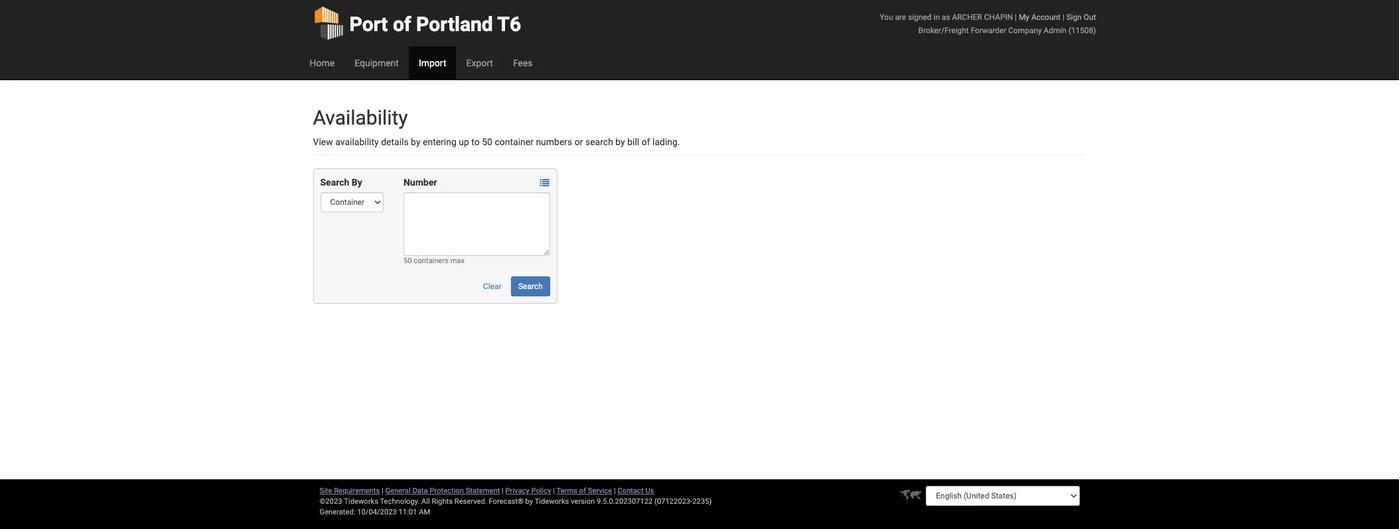 Task type: locate. For each thing, give the bounding box(es) containing it.
show list image
[[540, 179, 550, 188]]

1 vertical spatial of
[[642, 137, 650, 147]]

import
[[419, 58, 447, 68]]

contact us link
[[618, 487, 654, 496]]

of right port
[[393, 13, 411, 36]]

protection
[[430, 487, 464, 496]]

10/04/2023
[[357, 509, 397, 517]]

of up version
[[580, 487, 586, 496]]

0 vertical spatial of
[[393, 13, 411, 36]]

search
[[320, 177, 349, 188], [519, 282, 543, 291]]

view availability details by entering up to 50 container numbers or search by bill of lading.
[[313, 137, 680, 147]]

| up forecast® on the bottom left of the page
[[502, 487, 504, 496]]

broker/freight
[[919, 26, 969, 35]]

terms
[[557, 487, 578, 496]]

in
[[934, 13, 940, 22]]

equipment button
[[345, 46, 409, 80]]

of right bill at the top
[[642, 137, 650, 147]]

1 vertical spatial search
[[519, 282, 543, 291]]

1 horizontal spatial of
[[580, 487, 586, 496]]

|
[[1015, 13, 1017, 22], [1063, 13, 1065, 22], [382, 487, 384, 496], [502, 487, 504, 496], [553, 487, 555, 496], [614, 487, 616, 496]]

fees button
[[503, 46, 543, 80]]

search right clear button
[[519, 282, 543, 291]]

sign
[[1067, 13, 1082, 22]]

50
[[482, 137, 493, 147], [404, 257, 412, 266]]

by left bill at the top
[[616, 137, 625, 147]]

statement
[[466, 487, 500, 496]]

search left by
[[320, 177, 349, 188]]

0 vertical spatial 50
[[482, 137, 493, 147]]

©2023 tideworks
[[320, 498, 378, 507]]

reserved.
[[455, 498, 487, 507]]

by down privacy policy link
[[526, 498, 533, 507]]

are
[[895, 13, 907, 22]]

admin
[[1044, 26, 1067, 35]]

1 horizontal spatial by
[[526, 498, 533, 507]]

by right details
[[411, 137, 421, 147]]

2 horizontal spatial by
[[616, 137, 625, 147]]

as
[[942, 13, 951, 22]]

account
[[1032, 13, 1061, 22]]

export
[[466, 58, 493, 68]]

service
[[588, 487, 612, 496]]

50 containers max
[[404, 257, 465, 266]]

equipment
[[355, 58, 399, 68]]

general
[[386, 487, 411, 496]]

out
[[1084, 13, 1097, 22]]

50 right to on the top left
[[482, 137, 493, 147]]

by
[[411, 137, 421, 147], [616, 137, 625, 147], [526, 498, 533, 507]]

portland
[[416, 13, 493, 36]]

2 vertical spatial of
[[580, 487, 586, 496]]

| left my
[[1015, 13, 1017, 22]]

of
[[393, 13, 411, 36], [642, 137, 650, 147], [580, 487, 586, 496]]

9.5.0.202307122
[[597, 498, 653, 507]]

policy
[[532, 487, 551, 496]]

search inside button
[[519, 282, 543, 291]]

search by
[[320, 177, 362, 188]]

tideworks
[[535, 498, 569, 507]]

technology.
[[380, 498, 420, 507]]

2235)
[[693, 498, 712, 507]]

11:01
[[399, 509, 417, 517]]

us
[[646, 487, 654, 496]]

(07122023-
[[655, 498, 693, 507]]

port of portland t6
[[350, 13, 521, 36]]

0 horizontal spatial 50
[[404, 257, 412, 266]]

0 horizontal spatial search
[[320, 177, 349, 188]]

search button
[[511, 277, 550, 297]]

clear button
[[476, 277, 509, 297]]

1 horizontal spatial search
[[519, 282, 543, 291]]

by
[[352, 177, 362, 188]]

requirements
[[334, 487, 380, 496]]

signed
[[909, 13, 932, 22]]

50 left 'containers'
[[404, 257, 412, 266]]

availability
[[335, 137, 379, 147]]

Number text field
[[404, 193, 550, 256]]

container
[[495, 137, 534, 147]]

0 vertical spatial search
[[320, 177, 349, 188]]



Task type: describe. For each thing, give the bounding box(es) containing it.
site
[[320, 487, 332, 496]]

terms of service link
[[557, 487, 612, 496]]

home button
[[300, 46, 345, 80]]

archer
[[952, 13, 983, 22]]

port
[[350, 13, 388, 36]]

lading.
[[653, 137, 680, 147]]

containers
[[414, 257, 449, 266]]

export button
[[456, 46, 503, 80]]

my account link
[[1019, 13, 1061, 22]]

or
[[575, 137, 583, 147]]

availability
[[313, 106, 408, 129]]

privacy policy link
[[506, 487, 551, 496]]

company
[[1009, 26, 1042, 35]]

1 horizontal spatial 50
[[482, 137, 493, 147]]

data
[[413, 487, 428, 496]]

max
[[451, 257, 465, 266]]

0 horizontal spatial of
[[393, 13, 411, 36]]

rights
[[432, 498, 453, 507]]

chapin
[[985, 13, 1013, 22]]

| up 9.5.0.202307122
[[614, 487, 616, 496]]

2 horizontal spatial of
[[642, 137, 650, 147]]

general data protection statement link
[[386, 487, 500, 496]]

search for search by
[[320, 177, 349, 188]]

| up tideworks
[[553, 487, 555, 496]]

generated:
[[320, 509, 356, 517]]

0 horizontal spatial by
[[411, 137, 421, 147]]

details
[[381, 137, 409, 147]]

site requirements link
[[320, 487, 380, 496]]

clear
[[483, 282, 502, 291]]

up
[[459, 137, 469, 147]]

forecast®
[[489, 498, 524, 507]]

| left general
[[382, 487, 384, 496]]

site requirements | general data protection statement | privacy policy | terms of service | contact us ©2023 tideworks technology. all rights reserved. forecast® by tideworks version 9.5.0.202307122 (07122023-2235) generated: 10/04/2023 11:01 am
[[320, 487, 712, 517]]

number
[[404, 177, 437, 188]]

home
[[310, 58, 335, 68]]

import button
[[409, 46, 456, 80]]

forwarder
[[971, 26, 1007, 35]]

fees
[[513, 58, 533, 68]]

you are signed in as archer chapin | my account | sign out broker/freight forwarder company admin (11508)
[[880, 13, 1097, 35]]

sign out link
[[1067, 13, 1097, 22]]

port of portland t6 link
[[313, 0, 521, 46]]

version
[[571, 498, 595, 507]]

t6
[[498, 13, 521, 36]]

| left sign
[[1063, 13, 1065, 22]]

numbers
[[536, 137, 573, 147]]

bill
[[628, 137, 640, 147]]

1 vertical spatial 50
[[404, 257, 412, 266]]

to
[[472, 137, 480, 147]]

search
[[586, 137, 613, 147]]

of inside site requirements | general data protection statement | privacy policy | terms of service | contact us ©2023 tideworks technology. all rights reserved. forecast® by tideworks version 9.5.0.202307122 (07122023-2235) generated: 10/04/2023 11:01 am
[[580, 487, 586, 496]]

am
[[419, 509, 430, 517]]

(11508)
[[1069, 26, 1097, 35]]

contact
[[618, 487, 644, 496]]

entering
[[423, 137, 457, 147]]

you
[[880, 13, 894, 22]]

privacy
[[506, 487, 530, 496]]

all
[[422, 498, 430, 507]]

view
[[313, 137, 333, 147]]

by inside site requirements | general data protection statement | privacy policy | terms of service | contact us ©2023 tideworks technology. all rights reserved. forecast® by tideworks version 9.5.0.202307122 (07122023-2235) generated: 10/04/2023 11:01 am
[[526, 498, 533, 507]]

my
[[1019, 13, 1030, 22]]

search for search
[[519, 282, 543, 291]]



Task type: vqa. For each thing, say whether or not it's contained in the screenshot.
℠
no



